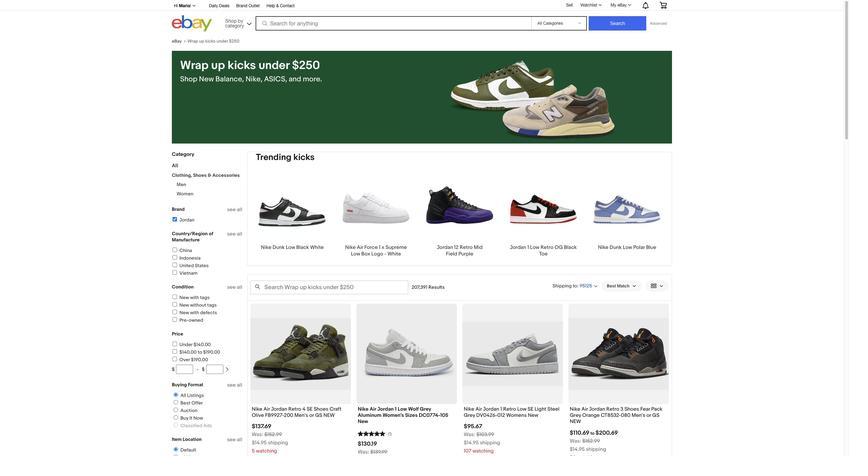 Task type: locate. For each thing, give the bounding box(es) containing it.
brand left outlet
[[237, 3, 248, 8]]

with up the 'new without tags' link
[[190, 295, 199, 300]]

0 horizontal spatial -
[[197, 366, 199, 372]]

nike inside nike air jordan 1 retro low se light steel grey dv0426-012 womens new
[[464, 406, 475, 412]]

under for wrap up kicks under $250
[[217, 38, 228, 44]]

your shopping cart image
[[660, 2, 668, 9]]

see for buying format
[[227, 382, 236, 388]]

pre-owned
[[180, 317, 204, 323]]

list inside trending kicks main content
[[248, 171, 672, 265]]

0 horizontal spatial $152.99
[[265, 431, 282, 438]]

0 horizontal spatial ebay
[[172, 38, 182, 44]]

$250 for wrap up kicks under $250
[[229, 38, 240, 44]]

2 $ from the left
[[202, 366, 205, 372]]

was: inside the $130.19 was: $139.99
[[358, 449, 370, 455]]

1 horizontal spatial se
[[528, 406, 534, 412]]

jordan inside nike air jordan 1 low wolf grey aluminum women's sizes dc0774-105 new
[[378, 406, 394, 412]]

best for best match
[[607, 283, 617, 289]]

1 see from the top
[[227, 206, 236, 213]]

2 horizontal spatial $14.95
[[570, 446, 585, 452]]

field purple
[[446, 251, 474, 257]]

3 all from the top
[[237, 284, 242, 291]]

1 horizontal spatial under
[[259, 58, 290, 73]]

1 with from the top
[[190, 295, 199, 300]]

nike air jordan 1 low wolf grey aluminum women's sizes dc0774-105 new link
[[358, 406, 456, 427]]

1 vertical spatial best
[[181, 400, 191, 406]]

&
[[277, 3, 279, 8], [208, 172, 211, 178]]

was: for $130.19
[[358, 449, 370, 455]]

Search for anything text field
[[257, 17, 531, 30]]

0 horizontal spatial grey
[[420, 406, 432, 412]]

default link
[[171, 447, 198, 453]]

1 inside jordan 1 low retro og black toe
[[528, 244, 530, 251]]

outlet
[[249, 3, 260, 8]]

1 horizontal spatial $250
[[292, 58, 320, 73]]

2 watching from the left
[[473, 448, 494, 454]]

Classified Ads radio
[[174, 423, 178, 427]]

up right ebay link
[[199, 38, 204, 44]]

1 horizontal spatial up
[[211, 58, 225, 73]]

0 vertical spatial $140.00
[[194, 342, 211, 348]]

to
[[573, 283, 578, 289], [198, 349, 202, 355], [591, 430, 595, 436]]

kicks right ebay link
[[205, 38, 216, 44]]

$14.95 down $110.69
[[570, 446, 585, 452]]

advanced link
[[647, 16, 671, 30]]

dunk for black
[[273, 244, 285, 251]]

brand for brand
[[172, 206, 185, 212]]

Best Offer radio
[[174, 400, 178, 405]]

new with tags link
[[172, 295, 210, 300]]

$103.99
[[477, 431, 495, 438]]

0 horizontal spatial up
[[199, 38, 204, 44]]

kicks right trending
[[294, 152, 315, 163]]

1 left x
[[379, 244, 381, 251]]

$140.00 up $140.00 to $190.00
[[194, 342, 211, 348]]

tags for new with tags
[[200, 295, 210, 300]]

0 horizontal spatial $250
[[229, 38, 240, 44]]

Jordan checkbox
[[173, 217, 177, 221]]

1 horizontal spatial white
[[388, 251, 401, 257]]

2 with from the top
[[190, 310, 199, 316]]

0 horizontal spatial &
[[208, 172, 211, 178]]

or inside the nike air jordan retro 3 shoes fear pack grey orange ct8532-080 men's or gs new
[[647, 412, 652, 419]]

with for tags
[[190, 295, 199, 300]]

2 men's from the left
[[632, 412, 646, 419]]

air left women's
[[370, 406, 377, 412]]

see all button for country/region of manufacture
[[227, 231, 242, 237]]

dunk for polar
[[610, 244, 622, 251]]

white
[[310, 244, 324, 251], [388, 251, 401, 257]]

nike air jordan retro 3 shoes fear pack grey orange ct8532-080 men's or gs new link
[[570, 406, 668, 427]]

air inside nike air jordan 1 low wolf grey aluminum women's sizes dc0774-105 new
[[370, 406, 377, 412]]

$152.99 down the $137.69 at the left bottom of page
[[265, 431, 282, 438]]

list
[[248, 171, 672, 265]]

new up $110.69
[[570, 418, 582, 425]]

shoes right 3
[[625, 406, 640, 412]]

1 vertical spatial kicks
[[228, 58, 256, 73]]

brand inside 'account' navigation
[[237, 3, 248, 8]]

nike air jordan 1 low wolf grey aluminum women's sizes dc0774-105 new
[[358, 406, 449, 425]]

retro
[[460, 244, 473, 251], [541, 244, 554, 251], [289, 406, 302, 412], [504, 406, 517, 412], [607, 406, 620, 412]]

$152.99
[[265, 431, 282, 438], [583, 438, 601, 444]]

1 or from the left
[[310, 412, 314, 419]]

shop by category banner
[[170, 0, 673, 33]]

women link
[[177, 191, 194, 197]]

New with defects checkbox
[[173, 310, 177, 314]]

China checkbox
[[173, 248, 177, 252]]

-
[[385, 251, 387, 257], [197, 366, 199, 372]]

retro for nike air jordan retro 3 shoes fear pack grey orange ct8532-080 men's or gs new
[[607, 406, 620, 412]]

grey right wolf
[[420, 406, 432, 412]]

vietnam link
[[172, 270, 198, 276]]

1 watching from the left
[[256, 448, 277, 454]]

all inside the all clothing, shoes & accessories men women
[[172, 162, 178, 169]]

was: down the $137.69 at the left bottom of page
[[252, 431, 263, 438]]

shop inside shop by category
[[225, 18, 237, 24]]

all for brand
[[237, 206, 242, 213]]

watching right 5 at the bottom left
[[256, 448, 277, 454]]

1 vertical spatial all
[[181, 392, 186, 398]]

1 se from the left
[[307, 406, 313, 412]]

nike air jordan 1 retro low se light steel grey dv0426-012 womens new link
[[464, 406, 562, 420]]

1 horizontal spatial shoes
[[314, 406, 329, 412]]

account navigation
[[170, 0, 673, 11]]

to inside $110.69 to $200.69 was: $152.99 $14.95 shipping
[[591, 430, 595, 436]]

jordan 12
[[437, 244, 459, 251]]

1 vertical spatial wrap
[[180, 58, 209, 73]]

2 see all button from the top
[[227, 231, 242, 237]]

5 see all from the top
[[227, 436, 242, 443]]

under inside wrap up kicks under $250 shop new balance, nike, asics, and more.
[[259, 58, 290, 73]]

2 horizontal spatial shoes
[[625, 406, 640, 412]]

200
[[284, 412, 294, 419]]

under for wrap up kicks under $250 shop new balance, nike, asics, and more.
[[259, 58, 290, 73]]

1 vertical spatial to
[[198, 349, 202, 355]]

up for wrap up kicks under $250
[[199, 38, 204, 44]]

0 horizontal spatial se
[[307, 406, 313, 412]]

was: down $110.69
[[570, 438, 582, 444]]

was: inside $137.69 was: $152.99 $14.95 shipping 5 watching
[[252, 431, 263, 438]]

shipping inside $137.69 was: $152.99 $14.95 shipping 5 watching
[[268, 440, 288, 446]]

watching inside $95.67 was: $103.99 $14.95 shipping 107 watching
[[473, 448, 494, 454]]

retro inside the nike air jordan retro 3 shoes fear pack grey orange ct8532-080 men's or gs new
[[607, 406, 620, 412]]

1 all from the top
[[237, 206, 242, 213]]

& left accessories
[[208, 172, 211, 178]]

was: inside $95.67 was: $103.99 $14.95 shipping 107 watching
[[464, 431, 476, 438]]

4 see all from the top
[[227, 382, 242, 388]]

1 right "dv0426-"
[[501, 406, 503, 412]]

tags up without
[[200, 295, 210, 300]]

wrap
[[188, 38, 198, 44], [180, 58, 209, 73]]

$140.00
[[194, 342, 211, 348], [180, 349, 197, 355]]

jordan inside nike air jordan 1 retro low se light steel grey dv0426-012 womens new
[[483, 406, 500, 412]]

2 or from the left
[[647, 412, 652, 419]]

jordan
[[180, 217, 195, 223], [510, 244, 527, 251], [271, 406, 287, 412], [378, 406, 394, 412], [483, 406, 500, 412], [590, 406, 606, 412]]

1 horizontal spatial kicks
[[228, 58, 256, 73]]

all for all clothing, shoes & accessories men women
[[172, 162, 178, 169]]

None submit
[[589, 16, 647, 31]]

indonesia
[[180, 255, 201, 261]]

shop by category button
[[222, 15, 253, 30]]

0 vertical spatial to
[[573, 283, 578, 289]]

1 horizontal spatial black
[[565, 244, 577, 251]]

help & contact
[[267, 3, 295, 8]]

fb9927-
[[265, 412, 284, 419]]

0 vertical spatial ebay
[[618, 3, 627, 8]]

best for best offer
[[181, 400, 191, 406]]

0 horizontal spatial or
[[310, 412, 314, 419]]

1 vertical spatial ebay
[[172, 38, 182, 44]]

tags
[[200, 295, 210, 300], [207, 302, 217, 308]]

shipping down $103.99
[[480, 440, 501, 446]]

x
[[382, 244, 385, 251]]

brand up jordan checkbox on the top left
[[172, 206, 185, 212]]

$190.00 up the maximum value text box
[[203, 349, 220, 355]]

se right 4
[[307, 406, 313, 412]]

to for :
[[573, 283, 578, 289]]

1 horizontal spatial gs
[[653, 412, 660, 419]]

new
[[199, 75, 214, 84], [180, 295, 189, 300], [180, 302, 189, 308], [180, 310, 189, 316], [528, 412, 539, 419], [358, 418, 368, 425]]

china
[[180, 248, 192, 253]]

defects
[[200, 310, 217, 316]]

2 vertical spatial to
[[591, 430, 595, 436]]

new right 4
[[324, 412, 335, 419]]

see for item location
[[227, 436, 236, 443]]

$152.99 inside $137.69 was: $152.99 $14.95 shipping 5 watching
[[265, 431, 282, 438]]

$14.95 inside $137.69 was: $152.99 $14.95 shipping 5 watching
[[252, 440, 267, 446]]

1 left 'toe'
[[528, 244, 530, 251]]

0 horizontal spatial shoes
[[193, 172, 207, 178]]

1 left the sizes
[[395, 406, 397, 412]]

1 horizontal spatial to
[[573, 283, 578, 289]]

grey inside nike air jordan 1 low wolf grey aluminum women's sizes dc0774-105 new
[[420, 406, 432, 412]]

1 horizontal spatial all
[[181, 392, 186, 398]]

$250 down category
[[229, 38, 240, 44]]

5 see all button from the top
[[227, 436, 242, 443]]

$
[[172, 366, 175, 372], [202, 366, 205, 372]]

without
[[190, 302, 206, 308]]

0 vertical spatial shop
[[225, 18, 237, 24]]

2 vertical spatial kicks
[[294, 152, 315, 163]]

my
[[611, 3, 617, 8]]

United States checkbox
[[173, 263, 177, 267]]

gs
[[315, 412, 323, 419], [653, 412, 660, 419]]

1 horizontal spatial grey
[[464, 412, 476, 419]]

air inside the nike air jordan retro 3 shoes fear pack grey orange ct8532-080 men's or gs new
[[582, 406, 588, 412]]

1 inside nike air force 1 x supreme low box logo - white
[[379, 244, 381, 251]]

see for country/region of manufacture
[[227, 231, 236, 237]]

1 black from the left
[[297, 244, 309, 251]]

best
[[607, 283, 617, 289], [181, 400, 191, 406]]

$110.69 to $200.69 was: $152.99 $14.95 shipping
[[570, 429, 619, 452]]

1 inside nike air jordan 1 retro low se light steel grey dv0426-012 womens new
[[501, 406, 503, 412]]

1 see all button from the top
[[227, 206, 242, 213]]

1 vertical spatial with
[[190, 310, 199, 316]]

0 vertical spatial all
[[172, 162, 178, 169]]

1 horizontal spatial $152.99
[[583, 438, 601, 444]]

0 vertical spatial tags
[[200, 295, 210, 300]]

under down category
[[217, 38, 228, 44]]

0 vertical spatial -
[[385, 251, 387, 257]]

3 see all from the top
[[227, 284, 242, 291]]

- down over $190.00
[[197, 366, 199, 372]]

grey left 'orange'
[[570, 412, 582, 419]]

to right $110.69
[[591, 430, 595, 436]]

1 horizontal spatial new
[[570, 418, 582, 425]]

2 dunk from the left
[[610, 244, 622, 251]]

new inside nike air jordan 1 low wolf grey aluminum women's sizes dc0774-105 new
[[358, 418, 368, 425]]

$14.95 up '107'
[[464, 440, 479, 446]]

daily deals
[[209, 3, 230, 8]]

nike for nike air jordan 1 low wolf grey aluminum women's sizes dc0774-105 new
[[358, 406, 369, 412]]

wrap inside wrap up kicks under $250 shop new balance, nike, asics, and more.
[[180, 58, 209, 73]]

kicks inside wrap up kicks under $250 shop new balance, nike, asics, and more.
[[228, 58, 256, 73]]

see all button for item location
[[227, 436, 242, 443]]

under up asics,
[[259, 58, 290, 73]]

see all button for condition
[[227, 284, 242, 291]]

jordan 12 retro mid field purple link
[[418, 171, 502, 257]]

retro left mid
[[460, 244, 473, 251]]

new left balance,
[[199, 75, 214, 84]]

0 vertical spatial best
[[607, 283, 617, 289]]

see all
[[227, 206, 242, 213], [227, 231, 242, 237], [227, 284, 242, 291], [227, 382, 242, 388], [227, 436, 242, 443]]

1 horizontal spatial -
[[385, 251, 387, 257]]

0 horizontal spatial dunk
[[273, 244, 285, 251]]

view: gallery view image
[[651, 282, 664, 290]]

nike inside nike air force 1 x supreme low box logo - white
[[345, 244, 356, 251]]

best inside 'dropdown button'
[[607, 283, 617, 289]]

nike air jordan retro 4 se shoes craft olive fb9927-200 men's or gs new image
[[251, 318, 351, 390]]

nike for nike air jordan retro 4 se shoes craft olive fb9927-200 men's or gs new
[[252, 406, 263, 412]]

1 vertical spatial under
[[259, 58, 290, 73]]

gs inside nike air jordan retro 4 se shoes craft olive fb9927-200 men's or gs new
[[315, 412, 323, 419]]

nike dunk low black white
[[261, 244, 324, 251]]

nike inside nike air jordan retro 4 se shoes craft olive fb9927-200 men's or gs new
[[252, 406, 263, 412]]

0 horizontal spatial shipping
[[268, 440, 288, 446]]

1 vertical spatial up
[[211, 58, 225, 73]]

0 horizontal spatial gs
[[315, 412, 323, 419]]

& right help
[[277, 3, 279, 8]]

0 vertical spatial wrap
[[188, 38, 198, 44]]

was:
[[252, 431, 263, 438], [464, 431, 476, 438], [570, 438, 582, 444], [358, 449, 370, 455]]

1 vertical spatial $250
[[292, 58, 320, 73]]

2 horizontal spatial shipping
[[586, 446, 607, 452]]

daily deals link
[[209, 2, 230, 10]]

4 all from the top
[[237, 382, 242, 388]]

:
[[578, 283, 579, 289]]

up
[[199, 38, 204, 44], [211, 58, 225, 73]]

black inside jordan 1 low retro og black toe
[[565, 244, 577, 251]]

1 $ from the left
[[172, 366, 175, 372]]

0 horizontal spatial $14.95
[[252, 440, 267, 446]]

New without tags checkbox
[[173, 302, 177, 307]]

1 horizontal spatial $14.95
[[464, 440, 479, 446]]

more.
[[303, 75, 322, 84]]

low
[[286, 244, 295, 251], [531, 244, 540, 251], [623, 244, 633, 251], [351, 251, 361, 257], [398, 406, 407, 412], [518, 406, 527, 412]]

jordan inside the nike air jordan retro 3 shoes fear pack grey orange ct8532-080 men's or gs new
[[590, 406, 606, 412]]

all for condition
[[237, 284, 242, 291]]

1 inside nike air jordan 1 low wolf grey aluminum women's sizes dc0774-105 new
[[395, 406, 397, 412]]

best up auction link
[[181, 400, 191, 406]]

brand
[[237, 3, 248, 8], [172, 206, 185, 212]]

0 horizontal spatial kicks
[[205, 38, 216, 44]]

help & contact link
[[267, 2, 295, 10]]

or left pack
[[647, 412, 652, 419]]

1 horizontal spatial brand
[[237, 3, 248, 8]]

retro left 4
[[289, 406, 302, 412]]

Over $190.00 checkbox
[[173, 357, 177, 361]]

air up the $137.69 at the left bottom of page
[[264, 406, 270, 412]]

$ down the over $190.00 "option"
[[172, 366, 175, 372]]

gs right fear on the right bottom
[[653, 412, 660, 419]]

4 see all button from the top
[[227, 382, 242, 388]]

Enter your search keyword text field
[[251, 281, 409, 294]]

all right all listings 'option'
[[181, 392, 186, 398]]

0 horizontal spatial under
[[217, 38, 228, 44]]

best offer link
[[171, 400, 204, 406]]

0 vertical spatial up
[[199, 38, 204, 44]]

jordan for nike air jordan 1 low wolf grey aluminum women's sizes dc0774-105 new
[[378, 406, 394, 412]]

jordan for nike air jordan retro 4 se shoes craft olive fb9927-200 men's or gs new
[[271, 406, 287, 412]]

or inside nike air jordan retro 4 se shoes craft olive fb9927-200 men's or gs new
[[310, 412, 314, 419]]

up up balance,
[[211, 58, 225, 73]]

air inside nike air jordan retro 4 se shoes craft olive fb9927-200 men's or gs new
[[264, 406, 270, 412]]

$14.95 for $137.69
[[252, 440, 267, 446]]

1 vertical spatial brand
[[172, 206, 185, 212]]

womens
[[507, 412, 527, 419]]

0 horizontal spatial $
[[172, 366, 175, 372]]

to inside shipping to : 95125
[[573, 283, 578, 289]]

$250 up the more.
[[292, 58, 320, 73]]

wrap up kicks under $250 shop new balance, nike, asics, and more.
[[180, 58, 322, 84]]

shipping inside $95.67 was: $103.99 $14.95 shipping 107 watching
[[480, 440, 501, 446]]

best left match
[[607, 283, 617, 289]]

shipping inside $110.69 to $200.69 was: $152.99 $14.95 shipping
[[586, 446, 607, 452]]

nike inside nike air jordan 1 low wolf grey aluminum women's sizes dc0774-105 new
[[358, 406, 369, 412]]

daily
[[209, 3, 218, 8]]

air inside nike air jordan 1 retro low se light steel grey dv0426-012 womens new
[[476, 406, 482, 412]]

$95.67
[[464, 423, 483, 430]]

force
[[365, 244, 378, 251]]

- inside nike air force 1 x supreme low box logo - white
[[385, 251, 387, 257]]

hi
[[174, 3, 178, 8]]

with down the 'new without tags' link
[[190, 310, 199, 316]]

air for $95.67
[[476, 406, 482, 412]]

0 horizontal spatial shop
[[180, 75, 198, 84]]

1 horizontal spatial best
[[607, 283, 617, 289]]

submit price range image
[[225, 367, 230, 372]]

air up $110.69
[[582, 406, 588, 412]]

0 horizontal spatial best
[[181, 400, 191, 406]]

2 black from the left
[[565, 244, 577, 251]]

box
[[362, 251, 371, 257]]

retro inside jordan 12 retro mid field purple
[[460, 244, 473, 251]]

2 horizontal spatial to
[[591, 430, 595, 436]]

men's right 200
[[295, 412, 308, 419]]

0 horizontal spatial brand
[[172, 206, 185, 212]]

was: down $130.19
[[358, 449, 370, 455]]

0 horizontal spatial black
[[297, 244, 309, 251]]

2 see from the top
[[227, 231, 236, 237]]

trending kicks main content
[[248, 152, 673, 456]]

0 horizontal spatial new
[[324, 412, 335, 419]]

2 se from the left
[[528, 406, 534, 412]]

1 horizontal spatial ebay
[[618, 3, 627, 8]]

air inside nike air force 1 x supreme low box logo - white
[[357, 244, 364, 251]]

1 horizontal spatial shipping
[[480, 440, 501, 446]]

$137.69
[[252, 423, 272, 430]]

1 for nike air jordan 1 low wolf grey aluminum women's sizes dc0774-105 new
[[395, 406, 397, 412]]

New with tags checkbox
[[173, 295, 177, 299]]

1 vertical spatial tags
[[207, 302, 217, 308]]

shipping for $95.67
[[480, 440, 501, 446]]

Maximum Value text field
[[206, 365, 223, 374]]

tags for new without tags
[[207, 302, 217, 308]]

watching right '107'
[[473, 448, 494, 454]]

0 vertical spatial $250
[[229, 38, 240, 44]]

help
[[267, 3, 275, 8]]

shipping down the $137.69 at the left bottom of page
[[268, 440, 288, 446]]

$190.00 down $140.00 to $190.00
[[191, 357, 208, 363]]

list containing nike dunk low black white
[[248, 171, 672, 265]]

up inside wrap up kicks under $250 shop new balance, nike, asics, and more.
[[211, 58, 225, 73]]

2 horizontal spatial kicks
[[294, 152, 315, 163]]

4 see from the top
[[227, 382, 236, 388]]

1 horizontal spatial watching
[[473, 448, 494, 454]]

105
[[441, 412, 449, 419]]

under
[[217, 38, 228, 44], [259, 58, 290, 73]]

see for brand
[[227, 206, 236, 213]]

$250 inside wrap up kicks under $250 shop new balance, nike, asics, and more.
[[292, 58, 320, 73]]

0 vertical spatial under
[[217, 38, 228, 44]]

see all for item location
[[227, 436, 242, 443]]

kicks for wrap up kicks under $250
[[205, 38, 216, 44]]

1 horizontal spatial dunk
[[610, 244, 622, 251]]

to left 95125
[[573, 283, 578, 289]]

$200.69
[[596, 429, 619, 436]]

retro inside nike air jordan retro 4 se shoes craft olive fb9927-200 men's or gs new
[[289, 406, 302, 412]]

$14.95 up 5 at the bottom left
[[252, 440, 267, 446]]

1 vertical spatial $190.00
[[191, 357, 208, 363]]

1 dunk from the left
[[273, 244, 285, 251]]

shop inside wrap up kicks under $250 shop new balance, nike, asics, and more.
[[180, 75, 198, 84]]

auction link
[[171, 408, 199, 413]]

5 out of 5 stars image
[[358, 430, 386, 437]]

accessories
[[213, 172, 240, 178]]

1 vertical spatial &
[[208, 172, 211, 178]]

retro left 3
[[607, 406, 620, 412]]

1 gs from the left
[[315, 412, 323, 419]]

gs right 4
[[315, 412, 323, 419]]

kicks up balance,
[[228, 58, 256, 73]]

2 horizontal spatial grey
[[570, 412, 582, 419]]

shoes left craft
[[314, 406, 329, 412]]

by
[[238, 18, 243, 24]]

retro right "dv0426-"
[[504, 406, 517, 412]]

men's right '080'
[[632, 412, 646, 419]]

all for item location
[[237, 436, 242, 443]]

nike inside the nike air jordan retro 3 shoes fear pack grey orange ct8532-080 men's or gs new
[[570, 406, 581, 412]]

$140.00 up over $190.00 link
[[180, 349, 197, 355]]

1 horizontal spatial &
[[277, 3, 279, 8]]

0 vertical spatial brand
[[237, 3, 248, 8]]

balance,
[[216, 75, 244, 84]]

1 see all from the top
[[227, 206, 242, 213]]

blue
[[647, 244, 657, 251]]

wolf
[[408, 406, 419, 412]]

see all for condition
[[227, 284, 242, 291]]

1 men's from the left
[[295, 412, 308, 419]]

Indonesia checkbox
[[173, 255, 177, 260]]

2 all from the top
[[237, 231, 242, 237]]

sell
[[567, 3, 573, 7]]

0 horizontal spatial men's
[[295, 412, 308, 419]]

under $140.00
[[180, 342, 211, 348]]

se left light
[[528, 406, 534, 412]]

watching inside $137.69 was: $152.99 $14.95 shipping 5 watching
[[256, 448, 277, 454]]

to down under $140.00
[[198, 349, 202, 355]]

1 vertical spatial -
[[197, 366, 199, 372]]

(1)
[[388, 431, 392, 437]]

shoes right clothing,
[[193, 172, 207, 178]]

clothing,
[[172, 172, 192, 178]]

$152.99 down $110.69
[[583, 438, 601, 444]]

grey
[[420, 406, 432, 412], [464, 412, 476, 419], [570, 412, 582, 419]]

orange
[[583, 412, 600, 419]]

price
[[172, 331, 183, 337]]

$ for the minimum value 'text box'
[[172, 366, 175, 372]]

$ left the maximum value text box
[[202, 366, 205, 372]]

5 see from the top
[[227, 436, 236, 443]]

or right 4
[[310, 412, 314, 419]]

all up clothing,
[[172, 162, 178, 169]]

0 vertical spatial &
[[277, 3, 279, 8]]

3 see from the top
[[227, 284, 236, 291]]

0 horizontal spatial to
[[198, 349, 202, 355]]

2 see all from the top
[[227, 231, 242, 237]]

1 horizontal spatial shop
[[225, 18, 237, 24]]

buy it now link
[[171, 415, 205, 421]]

shipping
[[268, 440, 288, 446], [480, 440, 501, 446], [586, 446, 607, 452]]

retro inside nike air jordan 1 retro low se light steel grey dv0426-012 womens new
[[504, 406, 517, 412]]

tags up defects
[[207, 302, 217, 308]]

1 horizontal spatial men's
[[632, 412, 646, 419]]

retro left og in the bottom of the page
[[541, 244, 554, 251]]

air up the $95.67
[[476, 406, 482, 412]]

$152.99 inside $110.69 to $200.69 was: $152.99 $14.95 shipping
[[583, 438, 601, 444]]

1 vertical spatial shop
[[180, 75, 198, 84]]

0 horizontal spatial watching
[[256, 448, 277, 454]]

$14.95 inside $95.67 was: $103.99 $14.95 shipping 107 watching
[[464, 440, 479, 446]]

black inside nike dunk low black white link
[[297, 244, 309, 251]]

retro inside jordan 1 low retro og black toe
[[541, 244, 554, 251]]

see all for brand
[[227, 206, 242, 213]]

3 see all button from the top
[[227, 284, 242, 291]]

new up 5 out of 5 stars image
[[358, 418, 368, 425]]

was: down the $95.67
[[464, 431, 476, 438]]

1 horizontal spatial or
[[647, 412, 652, 419]]

air left force
[[357, 244, 364, 251]]

0 vertical spatial kicks
[[205, 38, 216, 44]]

1 horizontal spatial $
[[202, 366, 205, 372]]

2 gs from the left
[[653, 412, 660, 419]]

shoes inside nike air jordan retro 4 se shoes craft olive fb9927-200 men's or gs new
[[314, 406, 329, 412]]

0 horizontal spatial all
[[172, 162, 178, 169]]

grey up the $95.67
[[464, 412, 476, 419]]

5 all from the top
[[237, 436, 242, 443]]

0 vertical spatial with
[[190, 295, 199, 300]]

see all for buying format
[[227, 382, 242, 388]]

ebay link
[[172, 38, 188, 44]]

Buy It Now radio
[[174, 415, 178, 420]]

new right womens
[[528, 412, 539, 419]]

shipping down $200.69
[[586, 446, 607, 452]]

jordan inside nike air jordan retro 4 se shoes craft olive fb9927-200 men's or gs new
[[271, 406, 287, 412]]

- right the logo
[[385, 251, 387, 257]]



Task type: vqa. For each thing, say whether or not it's contained in the screenshot.
NEW
yes



Task type: describe. For each thing, give the bounding box(es) containing it.
retro for jordan 1 low retro og black toe
[[541, 244, 554, 251]]

nike for nike air jordan 1 retro low se light steel grey dv0426-012 womens new
[[464, 406, 475, 412]]

nike,
[[246, 75, 263, 84]]

under $140.00 link
[[172, 342, 211, 348]]

was: for $95.67
[[464, 431, 476, 438]]

united states
[[180, 263, 209, 269]]

contact
[[280, 3, 295, 8]]

jordan for nike air jordan 1 retro low se light steel grey dv0426-012 womens new
[[483, 406, 500, 412]]

nike air jordan 1 low wolf grey aluminum women's sizes dc0774-105 new image
[[357, 304, 457, 404]]

see for condition
[[227, 284, 236, 291]]

dv0426-
[[477, 412, 498, 419]]

grey inside the nike air jordan retro 3 shoes fear pack grey orange ct8532-080 men's or gs new
[[570, 412, 582, 419]]

nike for nike air force 1 x supreme low box logo - white
[[345, 244, 356, 251]]

women's
[[383, 412, 404, 419]]

1 vertical spatial $140.00
[[180, 349, 197, 355]]

and
[[289, 75, 301, 84]]

low inside jordan 1 low retro og black toe
[[531, 244, 540, 251]]

& inside 'account' navigation
[[277, 3, 279, 8]]

Under $140.00 checkbox
[[173, 342, 177, 346]]

none submit inside shop by category banner
[[589, 16, 647, 31]]

deals
[[219, 3, 230, 8]]

buy
[[181, 415, 189, 421]]

now
[[194, 415, 203, 421]]

watching for $137.69
[[256, 448, 277, 454]]

0 horizontal spatial white
[[310, 244, 324, 251]]

nike dunk low polar blue link
[[586, 171, 670, 251]]

nike air jordan retro 4 se shoes craft olive fb9927-200 men's or gs new
[[252, 406, 342, 419]]

ct8532-
[[601, 412, 622, 419]]

new inside nike air jordan retro 4 se shoes craft olive fb9927-200 men's or gs new
[[324, 412, 335, 419]]

match
[[618, 283, 630, 289]]

craft
[[330, 406, 342, 412]]

supreme
[[386, 244, 407, 251]]

jordan 1 low retro og black toe
[[510, 244, 577, 257]]

buying format
[[172, 382, 204, 388]]

default
[[181, 447, 196, 453]]

up for wrap up kicks under $250 shop new balance, nike, asics, and more.
[[211, 58, 225, 73]]

all listings link
[[171, 392, 205, 398]]

all for all listings
[[181, 392, 186, 398]]

low inside nike air force 1 x supreme low box logo - white
[[351, 251, 361, 257]]

$137.69 was: $152.99 $14.95 shipping 5 watching
[[252, 423, 288, 454]]

see all button for buying format
[[227, 382, 242, 388]]

air for $110.69
[[582, 406, 588, 412]]

1 for nike air jordan 1 retro low se light steel grey dv0426-012 womens new
[[501, 406, 503, 412]]

low inside nike air jordan 1 low wolf grey aluminum women's sizes dc0774-105 new
[[398, 406, 407, 412]]

new inside the nike air jordan retro 3 shoes fear pack grey orange ct8532-080 men's or gs new
[[570, 418, 582, 425]]

shipping for $137.69
[[268, 440, 288, 446]]

listings
[[187, 392, 204, 398]]

$ for the maximum value text box
[[202, 366, 205, 372]]

$140.00 to $190.00 checkbox
[[173, 349, 177, 354]]

light
[[535, 406, 547, 412]]

men link
[[177, 182, 186, 187]]

country/region
[[172, 231, 208, 237]]

united states link
[[172, 263, 209, 269]]

Auction radio
[[174, 408, 178, 412]]

nike air force 1 x supreme low box logo - white link
[[334, 171, 418, 257]]

aluminum
[[358, 412, 382, 419]]

brand outlet link
[[237, 2, 260, 10]]

jordan 1 low retro og black toe link
[[502, 171, 586, 257]]

shipping
[[553, 283, 572, 289]]

Minimum Value text field
[[176, 365, 193, 374]]

new right new without tags option
[[180, 302, 189, 308]]

watching for $95.67
[[473, 448, 494, 454]]

all for country/region of manufacture
[[237, 231, 242, 237]]

0 vertical spatial $190.00
[[203, 349, 220, 355]]

retro for nike air jordan retro 4 se shoes craft olive fb9927-200 men's or gs new
[[289, 406, 302, 412]]

watchlist
[[581, 3, 598, 8]]

see all button for brand
[[227, 206, 242, 213]]

kicks inside main content
[[294, 152, 315, 163]]

Default radio
[[174, 447, 178, 452]]

best match
[[607, 283, 630, 289]]

wrap for wrap up kicks under $250
[[188, 38, 198, 44]]

se inside nike air jordan retro 4 se shoes craft olive fb9927-200 men's or gs new
[[307, 406, 313, 412]]

wrap for wrap up kicks under $250 shop new balance, nike, asics, and more.
[[180, 58, 209, 73]]

to for $190.00
[[198, 349, 202, 355]]

of
[[209, 231, 213, 237]]

toe
[[540, 251, 548, 257]]

$14.95 inside $110.69 to $200.69 was: $152.99 $14.95 shipping
[[570, 446, 585, 452]]

jordan for nike air jordan retro 3 shoes fear pack grey orange ct8532-080 men's or gs new
[[590, 406, 606, 412]]

3
[[621, 406, 624, 412]]

4
[[303, 406, 306, 412]]

nike air jordan 1 retro low se light steel grey dv0426-012 womens new image
[[463, 322, 563, 386]]

within radio
[[174, 455, 178, 456]]

new inside nike air jordan 1 retro low se light steel grey dv0426-012 womens new
[[528, 412, 539, 419]]

shoes inside the nike air jordan retro 3 shoes fear pack grey orange ct8532-080 men's or gs new
[[625, 406, 640, 412]]

indonesia link
[[172, 255, 201, 261]]

$130.19 was: $139.99
[[358, 440, 388, 455]]

classified
[[181, 423, 202, 429]]

nike for nike air jordan retro 3 shoes fear pack grey orange ct8532-080 men's or gs new
[[570, 406, 581, 412]]

brand outlet
[[237, 3, 260, 8]]

Pre-owned checkbox
[[173, 317, 177, 322]]

$250 for wrap up kicks under $250 shop new balance, nike, asics, and more.
[[292, 58, 320, 73]]

classified ads
[[181, 423, 212, 429]]

asics,
[[264, 75, 287, 84]]

men's inside nike air jordan retro 4 se shoes craft olive fb9927-200 men's or gs new
[[295, 412, 308, 419]]

under
[[180, 342, 193, 348]]

new with defects
[[180, 310, 217, 316]]

new inside wrap up kicks under $250 shop new balance, nike, asics, and more.
[[199, 75, 214, 84]]

jordan inside jordan 1 low retro og black toe
[[510, 244, 527, 251]]

with for defects
[[190, 310, 199, 316]]

nike air jordan 1 retro low se light steel grey dv0426-012 womens new
[[464, 406, 560, 419]]

category
[[225, 23, 244, 28]]

all for buying format
[[237, 382, 242, 388]]

format
[[188, 382, 204, 388]]

auction
[[181, 408, 198, 413]]

owned
[[189, 317, 204, 323]]

steel
[[548, 406, 560, 412]]

dc0774-
[[419, 412, 441, 419]]

low inside nike air jordan 1 retro low se light steel grey dv0426-012 womens new
[[518, 406, 527, 412]]

new with defects link
[[172, 310, 217, 316]]

was: for $137.69
[[252, 431, 263, 438]]

ebay inside 'account' navigation
[[618, 3, 627, 8]]

olive
[[252, 412, 264, 419]]

new right new with tags option
[[180, 295, 189, 300]]

$14.95 for $95.67
[[464, 440, 479, 446]]

offer
[[192, 400, 203, 406]]

080
[[622, 412, 631, 419]]

nike air jordan retro 3 shoes fear pack grey orange ct8532-080 men's or gs new image
[[569, 318, 670, 390]]

all listings
[[181, 392, 204, 398]]

og
[[555, 244, 563, 251]]

see all for country/region of manufacture
[[227, 231, 242, 237]]

states
[[195, 263, 209, 269]]

jordan 12 retro mid field purple
[[437, 244, 483, 257]]

wrap up kicks under $250
[[188, 38, 240, 44]]

kicks for wrap up kicks under $250 shop new balance, nike, asics, and more.
[[228, 58, 256, 73]]

pre-
[[180, 317, 189, 323]]

was: inside $110.69 to $200.69 was: $152.99 $14.95 shipping
[[570, 438, 582, 444]]

over $190.00 link
[[172, 357, 208, 363]]

1 for nike air force 1 x supreme low box logo - white
[[379, 244, 381, 251]]

all clothing, shoes & accessories men women
[[172, 162, 240, 197]]

se inside nike air jordan 1 retro low se light steel grey dv0426-012 womens new
[[528, 406, 534, 412]]

Vietnam checkbox
[[173, 270, 177, 275]]

ads
[[204, 423, 212, 429]]

to for $200.69
[[591, 430, 595, 436]]

white inside nike air force 1 x supreme low box logo - white
[[388, 251, 401, 257]]

it
[[190, 415, 193, 421]]

new with tags
[[180, 295, 210, 300]]

jordan link
[[172, 217, 195, 223]]

buying
[[172, 382, 187, 388]]

& inside the all clothing, shoes & accessories men women
[[208, 172, 211, 178]]

shipping to : 95125
[[553, 283, 593, 289]]

brand for brand outlet
[[237, 3, 248, 8]]

mid
[[474, 244, 483, 251]]

item
[[172, 436, 182, 442]]

All Listings radio
[[174, 392, 178, 397]]

nike for nike dunk low polar blue
[[598, 244, 609, 251]]

over $190.00
[[180, 357, 208, 363]]

shoes inside the all clothing, shoes & accessories men women
[[193, 172, 207, 178]]

watchlist link
[[577, 1, 605, 9]]

nike for nike dunk low black white
[[261, 244, 272, 251]]

air for $137.69
[[264, 406, 270, 412]]

new up pre-
[[180, 310, 189, 316]]

all link
[[172, 162, 178, 169]]

men's inside the nike air jordan retro 3 shoes fear pack grey orange ct8532-080 men's or gs new
[[632, 412, 646, 419]]

grey inside nike air jordan 1 retro low se light steel grey dv0426-012 womens new
[[464, 412, 476, 419]]

gs inside the nike air jordan retro 3 shoes fear pack grey orange ct8532-080 men's or gs new
[[653, 412, 660, 419]]

location
[[183, 436, 202, 442]]



